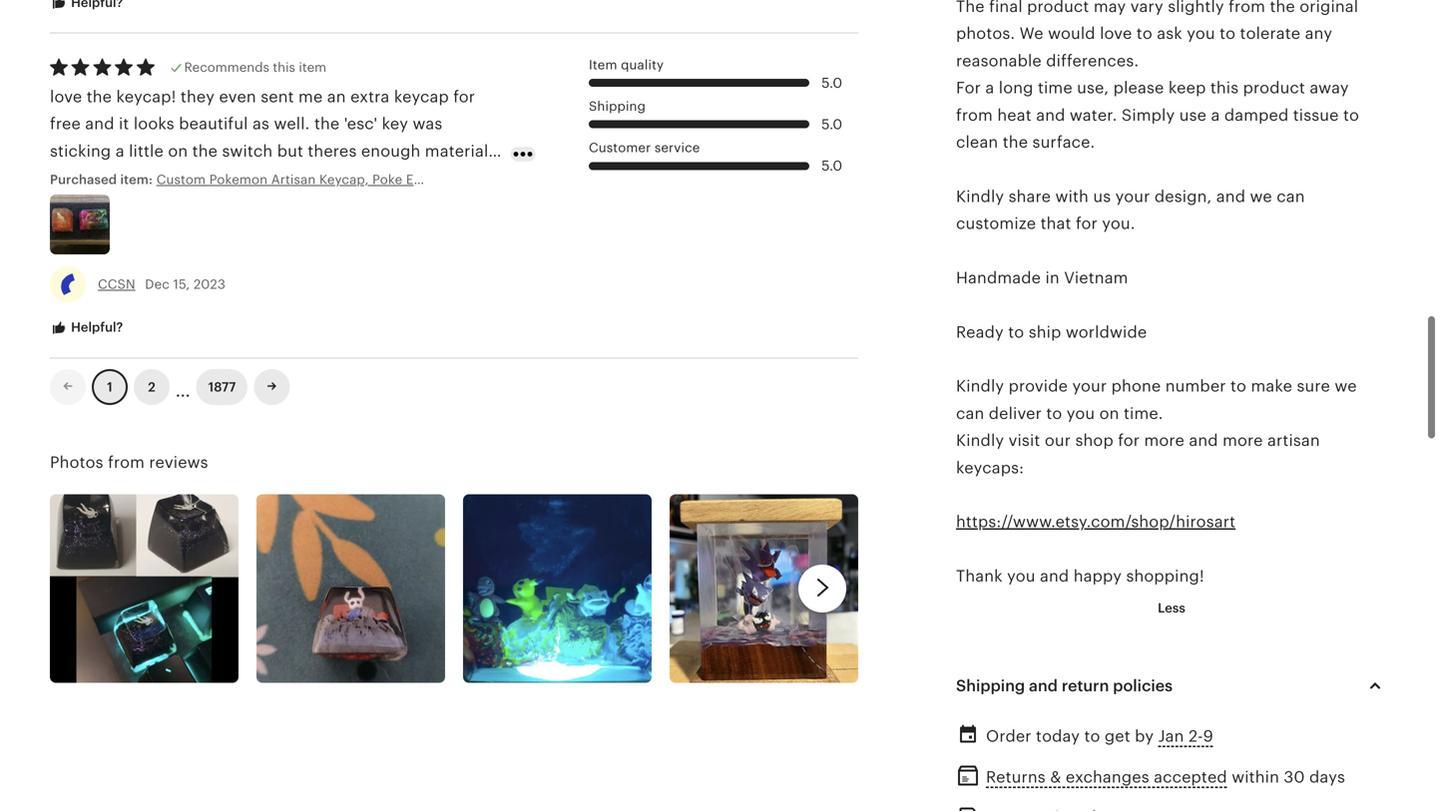 Task type: describe. For each thing, give the bounding box(es) containing it.
you inside the final product may vary slightly from the original photos. we would love to ask you to tolerate any reasonable differences. for a long time use, please keep this product away from heat and water. simply use a damped tissue to clean the surface.
[[1187, 25, 1215, 43]]

2 vertical spatial from
[[108, 454, 145, 472]]

shipping and return policies
[[956, 677, 1173, 695]]

may
[[1094, 0, 1126, 15]]

phone
[[1111, 377, 1161, 395]]

ccsn dec 15, 2023
[[98, 277, 226, 292]]

return
[[1062, 677, 1109, 695]]

to left the ship
[[1008, 323, 1024, 341]]

1877
[[208, 380, 236, 395]]

shipping and return policies button
[[938, 662, 1405, 710]]

final
[[989, 0, 1023, 15]]

2 5.0 from the top
[[821, 116, 842, 132]]

surface.
[[1032, 133, 1095, 151]]

shipping for shipping and return policies
[[956, 677, 1025, 695]]

kindly for can
[[956, 377, 1004, 395]]

ccsn
[[98, 277, 135, 292]]

differences.
[[1046, 52, 1139, 70]]

15,
[[173, 277, 190, 292]]

time
[[1038, 79, 1073, 97]]

vary
[[1130, 0, 1163, 15]]

simply
[[1122, 106, 1175, 124]]

and inside dropdown button
[[1029, 677, 1058, 695]]

sure
[[1297, 377, 1330, 395]]

by
[[1135, 727, 1154, 745]]

slightly
[[1168, 0, 1224, 15]]

worldwide
[[1066, 323, 1147, 341]]

0 vertical spatial product
[[1027, 0, 1089, 15]]

ready to ship worldwide
[[956, 323, 1147, 341]]

1 horizontal spatial a
[[1211, 106, 1220, 124]]

photos
[[50, 454, 103, 472]]

dec
[[145, 277, 170, 292]]

and inside the final product may vary slightly from the original photos. we would love to ask you to tolerate any reasonable differences. for a long time use, please keep this product away from heat and water. simply use a damped tissue to clean the surface.
[[1036, 106, 1065, 124]]

returns & exchanges accepted button
[[986, 763, 1227, 792]]

heat
[[997, 106, 1032, 124]]

returns
[[986, 769, 1046, 787]]

long
[[999, 79, 1033, 97]]

with
[[1055, 187, 1089, 205]]

0 vertical spatial this
[[273, 60, 295, 75]]

purchased
[[50, 172, 117, 187]]

to down slightly
[[1220, 25, 1236, 43]]

ask
[[1157, 25, 1182, 43]]

this inside the final product may vary slightly from the original photos. we would love to ask you to tolerate any reasonable differences. for a long time use, please keep this product away from heat and water. simply use a damped tissue to clean the surface.
[[1210, 79, 1239, 97]]

2-
[[1189, 727, 1203, 745]]

30
[[1284, 769, 1305, 787]]

jan
[[1158, 727, 1184, 745]]

item
[[299, 60, 327, 75]]

clean
[[956, 133, 998, 151]]

less button
[[1143, 590, 1200, 626]]

please
[[1113, 79, 1164, 97]]

customer service
[[589, 140, 700, 155]]

use
[[1179, 106, 1207, 124]]

exchanges
[[1066, 769, 1149, 787]]

quality
[[621, 57, 664, 72]]

vietnam
[[1064, 269, 1128, 287]]

to left "make" at the right top of page
[[1231, 377, 1247, 395]]

…
[[176, 372, 190, 402]]

in
[[1045, 269, 1060, 287]]

helpful?
[[68, 320, 123, 335]]

shop
[[1075, 432, 1114, 450]]

2
[[148, 380, 155, 395]]

keycaps:
[[956, 459, 1024, 477]]

visit
[[1009, 432, 1040, 450]]

shipping for shipping
[[589, 99, 646, 114]]

damped
[[1224, 106, 1289, 124]]

to left get
[[1084, 727, 1100, 745]]

away
[[1310, 79, 1349, 97]]

&
[[1050, 769, 1061, 787]]

helpful? button
[[35, 310, 138, 347]]

for
[[956, 79, 981, 97]]

kindly share with us your design, and we can customize that for you.
[[956, 187, 1305, 233]]

1877 link
[[196, 369, 248, 406]]

customer
[[589, 140, 651, 155]]

handmade
[[956, 269, 1041, 287]]

3 kindly from the top
[[956, 432, 1004, 450]]

your inside the kindly provide your phone number to make sure we can deliver to you on time. kindly visit our shop for more and more artisan keycaps:
[[1072, 377, 1107, 395]]

less
[[1158, 601, 1185, 616]]

https://www.etsy.com/shop/hirosart
[[956, 513, 1236, 531]]

item
[[589, 57, 617, 72]]

use,
[[1077, 79, 1109, 97]]

1 vertical spatial the
[[1003, 133, 1028, 151]]

and inside kindly share with us your design, and we can customize that for you.
[[1216, 187, 1246, 205]]

ready
[[956, 323, 1004, 341]]

1 more from the left
[[1144, 432, 1185, 450]]

we inside kindly share with us your design, and we can customize that for you.
[[1250, 187, 1272, 205]]

we
[[1020, 25, 1044, 43]]



Task type: locate. For each thing, give the bounding box(es) containing it.
shipping up customer
[[589, 99, 646, 114]]

2 link
[[134, 369, 170, 406]]

0 horizontal spatial we
[[1250, 187, 1272, 205]]

your inside kindly share with us your design, and we can customize that for you.
[[1115, 187, 1150, 205]]

and
[[1036, 106, 1065, 124], [1216, 187, 1246, 205], [1189, 432, 1218, 450], [1040, 567, 1069, 585], [1029, 677, 1058, 695]]

this right keep
[[1210, 79, 1239, 97]]

you down slightly
[[1187, 25, 1215, 43]]

5.0 for service
[[821, 158, 842, 174]]

and left return
[[1029, 677, 1058, 695]]

you inside the kindly provide your phone number to make sure we can deliver to you on time. kindly visit our shop for more and more artisan keycaps:
[[1067, 405, 1095, 423]]

1 vertical spatial product
[[1243, 79, 1305, 97]]

happy
[[1074, 567, 1122, 585]]

to up 'our'
[[1046, 405, 1062, 423]]

get
[[1105, 727, 1130, 745]]

for down time.
[[1118, 432, 1140, 450]]

0 vertical spatial we
[[1250, 187, 1272, 205]]

thank you and happy shopping!
[[956, 567, 1204, 585]]

for inside the kindly provide your phone number to make sure we can deliver to you on time. kindly visit our shop for more and more artisan keycaps:
[[1118, 432, 1140, 450]]

make
[[1251, 377, 1292, 395]]

5.0 for quality
[[821, 75, 842, 91]]

1 horizontal spatial product
[[1243, 79, 1305, 97]]

the down heat
[[1003, 133, 1028, 151]]

a right use
[[1211, 106, 1220, 124]]

photos.
[[956, 25, 1015, 43]]

1 vertical spatial for
[[1118, 432, 1140, 450]]

we right sure
[[1335, 377, 1357, 395]]

that
[[1040, 215, 1071, 233]]

to
[[1136, 25, 1152, 43], [1220, 25, 1236, 43], [1343, 106, 1359, 124], [1008, 323, 1024, 341], [1231, 377, 1247, 395], [1046, 405, 1062, 423], [1084, 727, 1100, 745]]

for inside kindly share with us your design, and we can customize that for you.
[[1076, 215, 1098, 233]]

you
[[1187, 25, 1215, 43], [1067, 405, 1095, 423], [1007, 567, 1036, 585]]

1 horizontal spatial can
[[1277, 187, 1305, 205]]

photos from reviews
[[50, 454, 208, 472]]

a
[[985, 79, 994, 97], [1211, 106, 1220, 124]]

0 vertical spatial 5.0
[[821, 75, 842, 91]]

kindly up the deliver
[[956, 377, 1004, 395]]

1 vertical spatial can
[[956, 405, 984, 423]]

1 horizontal spatial this
[[1210, 79, 1239, 97]]

kindly provide your phone number to make sure we can deliver to you on time. kindly visit our shop for more and more artisan keycaps:
[[956, 377, 1357, 477]]

1 horizontal spatial you
[[1067, 405, 1095, 423]]

1 link
[[92, 369, 128, 406]]

within
[[1232, 769, 1279, 787]]

2 more from the left
[[1223, 432, 1263, 450]]

can
[[1277, 187, 1305, 205], [956, 405, 984, 423]]

service
[[654, 140, 700, 155]]

can inside kindly share with us your design, and we can customize that for you.
[[1277, 187, 1305, 205]]

1 horizontal spatial from
[[956, 106, 993, 124]]

on
[[1099, 405, 1119, 423]]

a right for
[[985, 79, 994, 97]]

any
[[1305, 25, 1332, 43]]

9
[[1203, 727, 1213, 745]]

item quality
[[589, 57, 664, 72]]

1 vertical spatial a
[[1211, 106, 1220, 124]]

order today to get by jan 2-9
[[986, 727, 1213, 745]]

3 5.0 from the top
[[821, 158, 842, 174]]

and down number
[[1189, 432, 1218, 450]]

shipping inside dropdown button
[[956, 677, 1025, 695]]

2 kindly from the top
[[956, 377, 1004, 395]]

ccsn link
[[98, 277, 135, 292]]

0 horizontal spatial this
[[273, 60, 295, 75]]

2 vertical spatial kindly
[[956, 432, 1004, 450]]

the
[[956, 0, 985, 15]]

1 vertical spatial from
[[956, 106, 993, 124]]

for right that on the right
[[1076, 215, 1098, 233]]

recommends
[[184, 60, 269, 75]]

number
[[1165, 377, 1226, 395]]

tissue
[[1293, 106, 1339, 124]]

0 horizontal spatial a
[[985, 79, 994, 97]]

keep
[[1169, 79, 1206, 97]]

kindly up the keycaps:
[[956, 432, 1004, 450]]

0 vertical spatial for
[[1076, 215, 1098, 233]]

share
[[1009, 187, 1051, 205]]

today
[[1036, 727, 1080, 745]]

0 vertical spatial can
[[1277, 187, 1305, 205]]

from up tolerate
[[1229, 0, 1265, 15]]

days
[[1309, 769, 1345, 787]]

can inside the kindly provide your phone number to make sure we can deliver to you on time. kindly visit our shop for more and more artisan keycaps:
[[956, 405, 984, 423]]

kindly inside kindly share with us your design, and we can customize that for you.
[[956, 187, 1004, 205]]

and right design,
[[1216, 187, 1246, 205]]

0 vertical spatial a
[[985, 79, 994, 97]]

policies
[[1113, 677, 1173, 695]]

1 vertical spatial kindly
[[956, 377, 1004, 395]]

and inside the kindly provide your phone number to make sure we can deliver to you on time. kindly visit our shop for more and more artisan keycaps:
[[1189, 432, 1218, 450]]

accepted
[[1154, 769, 1227, 787]]

design,
[[1155, 187, 1212, 205]]

1 vertical spatial your
[[1072, 377, 1107, 395]]

1 horizontal spatial we
[[1335, 377, 1357, 395]]

and left happy
[[1040, 567, 1069, 585]]

kindly for customize
[[956, 187, 1004, 205]]

your up "you."
[[1115, 187, 1150, 205]]

we inside the kindly provide your phone number to make sure we can deliver to you on time. kindly visit our shop for more and more artisan keycaps:
[[1335, 377, 1357, 395]]

1 vertical spatial this
[[1210, 79, 1239, 97]]

returns & exchanges accepted within 30 days
[[986, 769, 1345, 787]]

product up damped
[[1243, 79, 1305, 97]]

provide
[[1009, 377, 1068, 395]]

0 vertical spatial from
[[1229, 0, 1265, 15]]

love
[[1100, 25, 1132, 43]]

the up tolerate
[[1270, 0, 1295, 15]]

your up on
[[1072, 377, 1107, 395]]

tolerate
[[1240, 25, 1301, 43]]

2 vertical spatial 5.0
[[821, 158, 842, 174]]

2 horizontal spatial you
[[1187, 25, 1215, 43]]

us
[[1093, 187, 1111, 205]]

you left on
[[1067, 405, 1095, 423]]

0 horizontal spatial more
[[1144, 432, 1185, 450]]

1 vertical spatial you
[[1067, 405, 1095, 423]]

0 horizontal spatial you
[[1007, 567, 1036, 585]]

0 vertical spatial your
[[1115, 187, 1150, 205]]

for
[[1076, 215, 1098, 233], [1118, 432, 1140, 450]]

deliver
[[989, 405, 1042, 423]]

0 horizontal spatial shipping
[[589, 99, 646, 114]]

customize
[[956, 215, 1036, 233]]

product up would
[[1027, 0, 1089, 15]]

0 horizontal spatial product
[[1027, 0, 1089, 15]]

the
[[1270, 0, 1295, 15], [1003, 133, 1028, 151]]

1 horizontal spatial shipping
[[956, 677, 1025, 695]]

our
[[1045, 432, 1071, 450]]

from right photos
[[108, 454, 145, 472]]

1 vertical spatial 5.0
[[821, 116, 842, 132]]

would
[[1048, 25, 1095, 43]]

this
[[273, 60, 295, 75], [1210, 79, 1239, 97]]

you right thank
[[1007, 567, 1036, 585]]

more down time.
[[1144, 432, 1185, 450]]

artisan
[[1267, 432, 1320, 450]]

original
[[1300, 0, 1358, 15]]

1 kindly from the top
[[956, 187, 1004, 205]]

0 vertical spatial you
[[1187, 25, 1215, 43]]

can down tissue
[[1277, 187, 1305, 205]]

1 vertical spatial we
[[1335, 377, 1357, 395]]

1 horizontal spatial the
[[1270, 0, 1295, 15]]

reviews
[[149, 454, 208, 472]]

kindly up the customize
[[956, 187, 1004, 205]]

0 horizontal spatial the
[[1003, 133, 1028, 151]]

handmade in vietnam
[[956, 269, 1128, 287]]

1 vertical spatial shipping
[[956, 677, 1025, 695]]

we right design,
[[1250, 187, 1272, 205]]

reasonable
[[956, 52, 1042, 70]]

from up clean on the right of the page
[[956, 106, 993, 124]]

shipping
[[589, 99, 646, 114], [956, 677, 1025, 695]]

https://www.etsy.com/shop/hirosart link
[[956, 513, 1236, 531]]

and down time
[[1036, 106, 1065, 124]]

0 vertical spatial the
[[1270, 0, 1295, 15]]

1 horizontal spatial more
[[1223, 432, 1263, 450]]

to down away
[[1343, 106, 1359, 124]]

shipping up order
[[956, 677, 1025, 695]]

this left item
[[273, 60, 295, 75]]

recommends this item
[[184, 60, 327, 75]]

0 horizontal spatial your
[[1072, 377, 1107, 395]]

1 horizontal spatial for
[[1118, 432, 1140, 450]]

time.
[[1124, 405, 1163, 423]]

you.
[[1102, 215, 1135, 233]]

2 vertical spatial you
[[1007, 567, 1036, 585]]

2 horizontal spatial from
[[1229, 0, 1265, 15]]

0 horizontal spatial from
[[108, 454, 145, 472]]

jan 2-9 button
[[1158, 722, 1213, 751]]

0 horizontal spatial can
[[956, 405, 984, 423]]

1 horizontal spatial your
[[1115, 187, 1150, 205]]

0 vertical spatial shipping
[[589, 99, 646, 114]]

water.
[[1070, 106, 1117, 124]]

can left the deliver
[[956, 405, 984, 423]]

0 horizontal spatial for
[[1076, 215, 1098, 233]]

2023
[[193, 277, 226, 292]]

more left artisan
[[1223, 432, 1263, 450]]

0 vertical spatial kindly
[[956, 187, 1004, 205]]

1 5.0 from the top
[[821, 75, 842, 91]]

item:
[[120, 172, 153, 187]]

view details of this review photo by ccsn image
[[50, 195, 110, 255]]

purchased item:
[[50, 172, 156, 187]]

thank
[[956, 567, 1003, 585]]

to left ask
[[1136, 25, 1152, 43]]



Task type: vqa. For each thing, say whether or not it's contained in the screenshot.
Year of the Tiger Cake Topper | Porcelain Figurine | Camp Hollow Collectable Heirloom Art | Birthday Candle Holder | Collect them All! image
no



